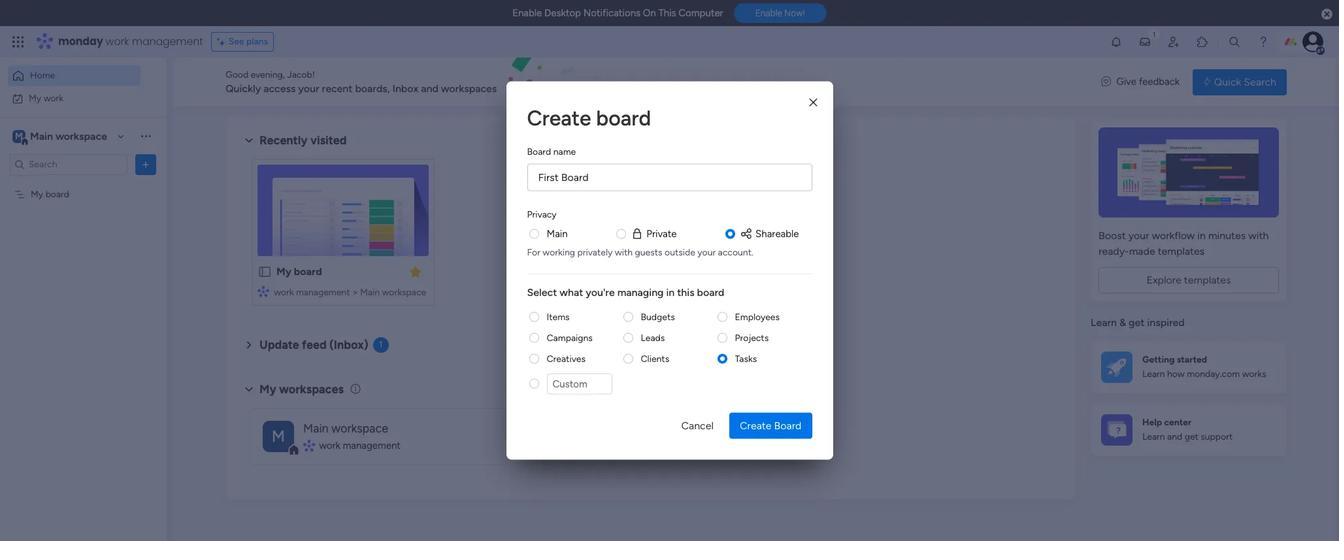 Task type: locate. For each thing, give the bounding box(es) containing it.
templates inside boost your workflow in minutes with ready-made templates
[[1158, 245, 1205, 258]]

now!
[[785, 8, 805, 18]]

0 horizontal spatial create
[[527, 106, 591, 130]]

0 vertical spatial main workspace
[[30, 130, 107, 142]]

component image
[[258, 285, 269, 297], [303, 440, 315, 452]]

in inside boost your workflow in minutes with ready-made templates
[[1198, 229, 1206, 242]]

1 vertical spatial my board
[[277, 265, 322, 278]]

create board button
[[730, 413, 812, 439]]

0 vertical spatial workspace image
[[12, 129, 25, 144]]

and down center
[[1168, 432, 1183, 443]]

learn inside getting started learn how monday.com works
[[1143, 369, 1165, 380]]

0 vertical spatial component image
[[258, 285, 269, 297]]

tasks
[[735, 353, 757, 364]]

notifications
[[584, 7, 641, 19]]

in left this
[[667, 286, 675, 298]]

and
[[421, 82, 439, 95], [1168, 432, 1183, 443]]

see
[[229, 36, 244, 47]]

1 horizontal spatial with
[[1249, 229, 1269, 242]]

close image
[[810, 97, 818, 107]]

employees
[[735, 311, 780, 322]]

my down home
[[29, 93, 41, 104]]

1 horizontal spatial your
[[698, 246, 716, 258]]

2 vertical spatial learn
[[1143, 432, 1165, 443]]

management for work management > main workspace
[[296, 287, 350, 298]]

1 vertical spatial get
[[1185, 432, 1199, 443]]

0 horizontal spatial workspaces
[[279, 382, 344, 397]]

1 vertical spatial and
[[1168, 432, 1183, 443]]

0 horizontal spatial component image
[[258, 285, 269, 297]]

your inside privacy element
[[698, 246, 716, 258]]

board name heading
[[527, 145, 576, 159]]

create right cancel
[[740, 419, 772, 432]]

1 horizontal spatial and
[[1168, 432, 1183, 443]]

0 vertical spatial templates
[[1158, 245, 1205, 258]]

close recently visited image
[[241, 133, 257, 148]]

enable now!
[[756, 8, 805, 18]]

main button
[[547, 227, 568, 241]]

select what you're managing in this board option group
[[527, 311, 812, 402]]

getting
[[1143, 354, 1175, 365]]

search
[[1244, 76, 1277, 88]]

learn left &
[[1091, 316, 1117, 329]]

desktop
[[545, 7, 581, 19]]

1 horizontal spatial main workspace
[[303, 422, 388, 436]]

1 vertical spatial your
[[1129, 229, 1150, 242]]

main workspace up work management
[[303, 422, 388, 436]]

0 horizontal spatial my board
[[31, 189, 69, 200]]

with right minutes
[[1249, 229, 1269, 242]]

home button
[[8, 65, 141, 86]]

m for right workspace icon
[[272, 427, 285, 446]]

create board
[[740, 419, 802, 432]]

Custom field
[[547, 373, 612, 395]]

component image for work management
[[303, 440, 315, 452]]

jacob simon image
[[1303, 31, 1324, 52]]

1 horizontal spatial workspaces
[[441, 82, 497, 95]]

for
[[527, 246, 541, 258]]

works
[[1243, 369, 1267, 380]]

main down my work on the left
[[30, 130, 53, 142]]

create board heading
[[527, 102, 812, 134]]

my work button
[[8, 88, 141, 109]]

my board
[[31, 189, 69, 200], [277, 265, 322, 278]]

Search in workspace field
[[27, 157, 109, 172]]

1
[[379, 339, 383, 350]]

1 horizontal spatial m
[[272, 427, 285, 446]]

workspace up search in workspace field
[[56, 130, 107, 142]]

create up name
[[527, 106, 591, 130]]

0 vertical spatial create
[[527, 106, 591, 130]]

your down jacob!
[[298, 82, 319, 95]]

0 vertical spatial management
[[132, 34, 203, 49]]

cancel
[[682, 419, 714, 432]]

learn inside help center learn and get support
[[1143, 432, 1165, 443]]

workspace
[[56, 130, 107, 142], [382, 287, 426, 298], [331, 422, 388, 436]]

0 vertical spatial board
[[527, 146, 551, 157]]

1 vertical spatial learn
[[1143, 369, 1165, 380]]

for working privately with guests outside your account.
[[527, 246, 754, 258]]

quick
[[1215, 76, 1242, 88]]

0 vertical spatial and
[[421, 82, 439, 95]]

1 vertical spatial board
[[774, 419, 802, 432]]

workspace image
[[12, 129, 25, 144], [263, 421, 294, 452]]

templates right explore
[[1185, 274, 1231, 286]]

option
[[0, 182, 167, 185]]

main workspace inside workspace selection element
[[30, 130, 107, 142]]

this
[[659, 7, 676, 19]]

my board down search in workspace field
[[31, 189, 69, 200]]

0 horizontal spatial with
[[615, 246, 633, 258]]

search everything image
[[1228, 35, 1242, 48]]

learn for getting
[[1143, 369, 1165, 380]]

0 horizontal spatial and
[[421, 82, 439, 95]]

boost
[[1099, 229, 1126, 242]]

select product image
[[12, 35, 25, 48]]

notifications image
[[1110, 35, 1123, 48]]

2 vertical spatial management
[[343, 440, 401, 452]]

your right outside
[[698, 246, 716, 258]]

invite members image
[[1168, 35, 1181, 48]]

1 vertical spatial in
[[667, 286, 675, 298]]

this
[[677, 286, 695, 298]]

recently visited
[[260, 133, 347, 148]]

dapulse close image
[[1322, 8, 1333, 21]]

remove from favorites image
[[409, 265, 422, 278]]

0 horizontal spatial enable
[[513, 7, 542, 19]]

enable
[[513, 7, 542, 19], [756, 8, 783, 18]]

1 vertical spatial create
[[740, 419, 772, 432]]

2 horizontal spatial your
[[1129, 229, 1150, 242]]

workspaces right inbox
[[441, 82, 497, 95]]

create
[[527, 106, 591, 130], [740, 419, 772, 432]]

my board list box
[[0, 180, 167, 382]]

get right &
[[1129, 316, 1145, 329]]

your inside boost your workflow in minutes with ready-made templates
[[1129, 229, 1150, 242]]

your up made at right
[[1129, 229, 1150, 242]]

what
[[560, 286, 583, 298]]

my
[[29, 93, 41, 104], [31, 189, 43, 200], [277, 265, 292, 278], [260, 382, 276, 397]]

1 vertical spatial with
[[615, 246, 633, 258]]

getting started element
[[1091, 341, 1287, 393]]

public board image
[[258, 265, 272, 279]]

get down center
[[1185, 432, 1199, 443]]

account.
[[718, 246, 754, 258]]

enable left now! on the top right
[[756, 8, 783, 18]]

1 vertical spatial templates
[[1185, 274, 1231, 286]]

0 vertical spatial get
[[1129, 316, 1145, 329]]

with left guests
[[615, 246, 633, 258]]

with
[[1249, 229, 1269, 242], [615, 246, 633, 258]]

see plans button
[[211, 32, 274, 52]]

board
[[527, 146, 551, 157], [774, 419, 802, 432]]

1 vertical spatial component image
[[303, 440, 315, 452]]

my inside list box
[[31, 189, 43, 200]]

0 horizontal spatial in
[[667, 286, 675, 298]]

learn down the help
[[1143, 432, 1165, 443]]

help center learn and get support
[[1143, 417, 1233, 443]]

outside
[[665, 246, 696, 258]]

0 vertical spatial workspaces
[[441, 82, 497, 95]]

update feed (inbox)
[[260, 338, 368, 352]]

made
[[1130, 245, 1156, 258]]

boards,
[[355, 82, 390, 95]]

0 vertical spatial workspace
[[56, 130, 107, 142]]

your
[[298, 82, 319, 95], [1129, 229, 1150, 242], [698, 246, 716, 258]]

board
[[596, 106, 651, 130], [46, 189, 69, 200], [294, 265, 322, 278], [697, 286, 725, 298]]

create for create board
[[740, 419, 772, 432]]

1 vertical spatial management
[[296, 287, 350, 298]]

get inside help center learn and get support
[[1185, 432, 1199, 443]]

explore templates button
[[1099, 267, 1279, 294]]

0 vertical spatial your
[[298, 82, 319, 95]]

in left minutes
[[1198, 229, 1206, 242]]

enable inside button
[[756, 8, 783, 18]]

1 horizontal spatial my board
[[277, 265, 322, 278]]

main right >
[[360, 287, 380, 298]]

management
[[132, 34, 203, 49], [296, 287, 350, 298], [343, 440, 401, 452]]

component image down "public board" image
[[258, 285, 269, 297]]

my down search in workspace field
[[31, 189, 43, 200]]

1 horizontal spatial board
[[774, 419, 802, 432]]

create inside heading
[[527, 106, 591, 130]]

home
[[30, 70, 55, 81]]

my board right "public board" image
[[277, 265, 322, 278]]

0 vertical spatial learn
[[1091, 316, 1117, 329]]

main
[[30, 130, 53, 142], [547, 228, 568, 240], [360, 287, 380, 298], [303, 422, 329, 436]]

1 horizontal spatial in
[[1198, 229, 1206, 242]]

1 image
[[1149, 27, 1160, 42]]

workspaces down the update feed (inbox) at bottom left
[[279, 382, 344, 397]]

workspace down remove from favorites image
[[382, 287, 426, 298]]

0 vertical spatial in
[[1198, 229, 1206, 242]]

get
[[1129, 316, 1145, 329], [1185, 432, 1199, 443]]

getting started learn how monday.com works
[[1143, 354, 1267, 380]]

select what you're managing in this board heading
[[527, 284, 812, 300]]

m
[[15, 130, 23, 142], [272, 427, 285, 446]]

1 vertical spatial workspaces
[[279, 382, 344, 397]]

and inside help center learn and get support
[[1168, 432, 1183, 443]]

0 vertical spatial my board
[[31, 189, 69, 200]]

board name
[[527, 146, 576, 157]]

0 horizontal spatial your
[[298, 82, 319, 95]]

1 horizontal spatial component image
[[303, 440, 315, 452]]

your inside good evening, jacob! quickly access your recent boards, inbox and workspaces
[[298, 82, 319, 95]]

1 horizontal spatial enable
[[756, 8, 783, 18]]

1 vertical spatial m
[[272, 427, 285, 446]]

1 horizontal spatial get
[[1185, 432, 1199, 443]]

1 horizontal spatial create
[[740, 419, 772, 432]]

main workspace
[[30, 130, 107, 142], [303, 422, 388, 436]]

access
[[264, 82, 296, 95]]

0 horizontal spatial m
[[15, 130, 23, 142]]

main up working
[[547, 228, 568, 240]]

explore
[[1147, 274, 1182, 286]]

0 horizontal spatial main workspace
[[30, 130, 107, 142]]

0 horizontal spatial board
[[527, 146, 551, 157]]

2 vertical spatial your
[[698, 246, 716, 258]]

templates down workflow
[[1158, 245, 1205, 258]]

enable for enable now!
[[756, 8, 783, 18]]

enable left the desktop
[[513, 7, 542, 19]]

v2 bolt switch image
[[1204, 75, 1211, 89]]

create inside 'button'
[[740, 419, 772, 432]]

learn down getting
[[1143, 369, 1165, 380]]

workspace up work management
[[331, 422, 388, 436]]

work down home
[[44, 93, 63, 104]]

select
[[527, 286, 557, 298]]

component image left work management
[[303, 440, 315, 452]]

feedback
[[1139, 76, 1180, 88]]

you're
[[586, 286, 615, 298]]

learn
[[1091, 316, 1117, 329], [1143, 369, 1165, 380], [1143, 432, 1165, 443]]

0 vertical spatial m
[[15, 130, 23, 142]]

main workspace up search in workspace field
[[30, 130, 107, 142]]

m inside workspace selection element
[[15, 130, 23, 142]]

and right inbox
[[421, 82, 439, 95]]

privacy element
[[527, 227, 812, 258]]

creatives
[[547, 353, 586, 364]]

0 vertical spatial with
[[1249, 229, 1269, 242]]

1 vertical spatial workspace image
[[263, 421, 294, 452]]



Task type: describe. For each thing, give the bounding box(es) containing it.
how
[[1168, 369, 1185, 380]]

privacy heading
[[527, 208, 557, 221]]

open update feed (inbox) image
[[241, 337, 257, 353]]

enable now! button
[[734, 3, 827, 23]]

main down my workspaces
[[303, 422, 329, 436]]

1 vertical spatial workspace
[[382, 287, 426, 298]]

my right "public board" image
[[277, 265, 292, 278]]

plans
[[246, 36, 268, 47]]

private
[[647, 228, 677, 240]]

help center element
[[1091, 404, 1287, 456]]

work down my workspaces
[[319, 440, 341, 452]]

0 horizontal spatial get
[[1129, 316, 1145, 329]]

budgets
[[641, 311, 675, 322]]

m for left workspace icon
[[15, 130, 23, 142]]

quick search
[[1215, 76, 1277, 88]]

work up update
[[274, 287, 294, 298]]

recently
[[260, 133, 308, 148]]

enable for enable desktop notifications on this computer
[[513, 7, 542, 19]]

board inside list box
[[46, 189, 69, 200]]

management for work management
[[343, 440, 401, 452]]

clients
[[641, 353, 670, 364]]

>
[[352, 287, 358, 298]]

my workspaces
[[260, 382, 344, 397]]

quick search button
[[1193, 69, 1287, 95]]

inbox
[[393, 82, 419, 95]]

templates inside explore templates button
[[1185, 274, 1231, 286]]

private button
[[631, 227, 677, 241]]

boost your workflow in minutes with ready-made templates
[[1099, 229, 1269, 258]]

in inside heading
[[667, 286, 675, 298]]

work inside "button"
[[44, 93, 63, 104]]

help
[[1143, 417, 1162, 428]]

campaigns
[[547, 332, 593, 343]]

learn & get inspired
[[1091, 316, 1185, 329]]

center
[[1165, 417, 1192, 428]]

shareable
[[756, 228, 799, 240]]

&
[[1120, 316, 1127, 329]]

name
[[554, 146, 576, 157]]

my work
[[29, 93, 63, 104]]

good
[[226, 69, 248, 80]]

quickly
[[226, 82, 261, 95]]

good evening, jacob! quickly access your recent boards, inbox and workspaces
[[226, 69, 497, 95]]

items
[[547, 311, 570, 322]]

shareable button
[[740, 227, 799, 241]]

close my workspaces image
[[241, 382, 257, 397]]

computer
[[679, 7, 724, 19]]

board inside "heading"
[[527, 146, 551, 157]]

explore templates
[[1147, 274, 1231, 286]]

give
[[1117, 76, 1137, 88]]

create board
[[527, 106, 651, 130]]

with inside boost your workflow in minutes with ready-made templates
[[1249, 229, 1269, 242]]

main inside privacy element
[[547, 228, 568, 240]]

started
[[1177, 354, 1208, 365]]

working
[[543, 246, 575, 258]]

1 vertical spatial main workspace
[[303, 422, 388, 436]]

board inside 'button'
[[774, 419, 802, 432]]

my inside "button"
[[29, 93, 41, 104]]

inbox image
[[1139, 35, 1152, 48]]

help image
[[1257, 35, 1270, 48]]

workspaces inside good evening, jacob! quickly access your recent boards, inbox and workspaces
[[441, 82, 497, 95]]

workflow
[[1152, 229, 1195, 242]]

projects
[[735, 332, 769, 343]]

guests
[[635, 246, 663, 258]]

ready-
[[1099, 245, 1130, 258]]

cancel button
[[671, 413, 724, 439]]

2 vertical spatial workspace
[[331, 422, 388, 436]]

Board name field
[[527, 164, 812, 191]]

inspired
[[1148, 316, 1185, 329]]

0 horizontal spatial workspace image
[[12, 129, 25, 144]]

and inside good evening, jacob! quickly access your recent boards, inbox and workspaces
[[421, 82, 439, 95]]

privacy
[[527, 209, 557, 220]]

give feedback
[[1117, 76, 1180, 88]]

(inbox)
[[329, 338, 368, 352]]

1 horizontal spatial workspace image
[[263, 421, 294, 452]]

learn for help
[[1143, 432, 1165, 443]]

main inside workspace selection element
[[30, 130, 53, 142]]

templates image image
[[1103, 127, 1276, 218]]

privately
[[578, 246, 613, 258]]

monday.com
[[1187, 369, 1240, 380]]

select what you're managing in this board
[[527, 286, 725, 298]]

work management
[[319, 440, 401, 452]]

workspace selection element
[[12, 128, 109, 145]]

minutes
[[1209, 229, 1246, 242]]

monday work management
[[58, 34, 203, 49]]

visited
[[310, 133, 347, 148]]

v2 user feedback image
[[1102, 75, 1112, 89]]

apps image
[[1196, 35, 1209, 48]]

jacob!
[[287, 69, 315, 80]]

my right close my workspaces "icon"
[[260, 382, 276, 397]]

update
[[260, 338, 299, 352]]

feed
[[302, 338, 327, 352]]

work management > main workspace
[[274, 287, 426, 298]]

evening,
[[251, 69, 285, 80]]

on
[[643, 7, 656, 19]]

with inside privacy element
[[615, 246, 633, 258]]

support
[[1201, 432, 1233, 443]]

leads
[[641, 332, 665, 343]]

my board inside list box
[[31, 189, 69, 200]]

monday
[[58, 34, 103, 49]]

work right 'monday'
[[106, 34, 129, 49]]

create for create board
[[527, 106, 591, 130]]

enable desktop notifications on this computer
[[513, 7, 724, 19]]

component image for work management > main workspace
[[258, 285, 269, 297]]

recent
[[322, 82, 353, 95]]



Task type: vqa. For each thing, say whether or not it's contained in the screenshot.
Enable for Enable Now!
yes



